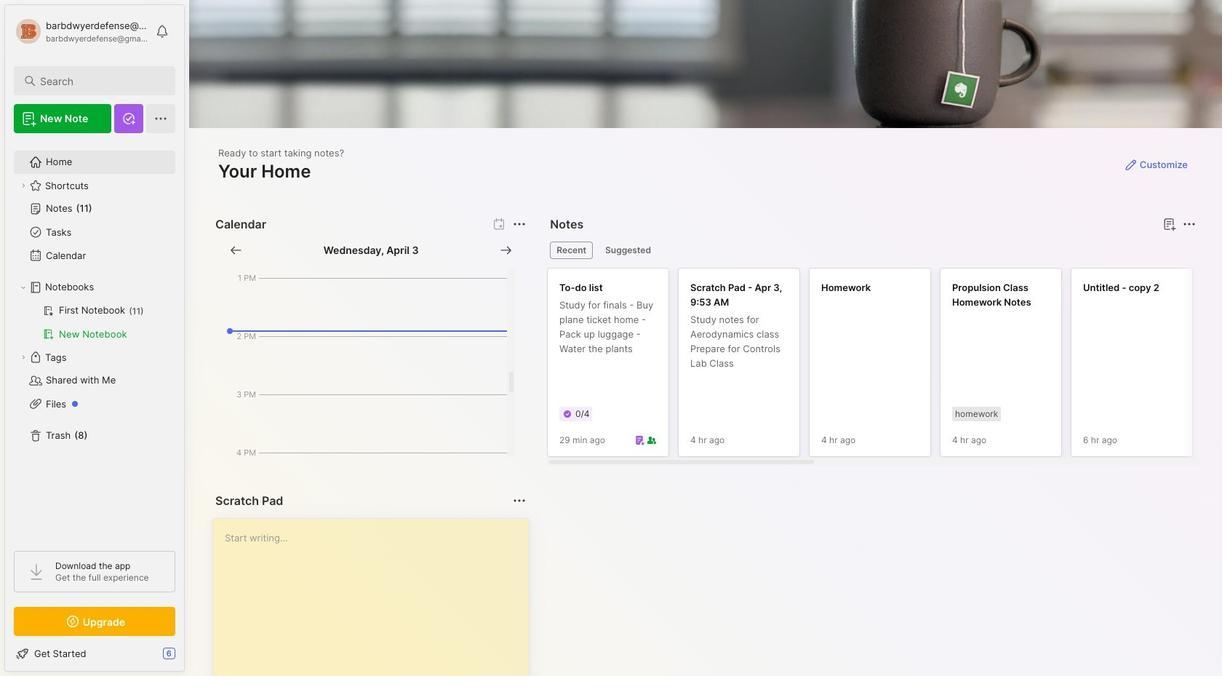 Task type: vqa. For each thing, say whether or not it's contained in the screenshot.
Tag name text box
no



Task type: describe. For each thing, give the bounding box(es) containing it.
main element
[[0, 0, 189, 676]]

group inside main element
[[14, 299, 175, 346]]

Account field
[[14, 17, 148, 46]]

0 vertical spatial more actions image
[[1181, 215, 1199, 233]]

Start writing… text field
[[225, 519, 529, 676]]

more actions image
[[511, 215, 529, 233]]

expand tags image
[[19, 353, 28, 362]]

none search field inside main element
[[40, 72, 162, 90]]

Choose date to view field
[[324, 243, 419, 258]]

1 vertical spatial more actions image
[[511, 492, 529, 509]]

expand notebooks image
[[19, 283, 28, 292]]

Help and Learning task checklist field
[[5, 642, 184, 665]]

2 tab from the left
[[599, 242, 658, 259]]



Task type: locate. For each thing, give the bounding box(es) containing it.
more actions image
[[1181, 215, 1199, 233], [511, 492, 529, 509]]

group
[[14, 299, 175, 346]]

tree
[[5, 142, 184, 538]]

click to collapse image
[[184, 649, 195, 667]]

row group
[[548, 268, 1223, 466]]

tab list
[[550, 242, 1194, 259]]

tab
[[550, 242, 593, 259], [599, 242, 658, 259]]

1 horizontal spatial tab
[[599, 242, 658, 259]]

None search field
[[40, 72, 162, 90]]

1 horizontal spatial more actions image
[[1181, 215, 1199, 233]]

Search text field
[[40, 74, 162, 88]]

0 horizontal spatial more actions image
[[511, 492, 529, 509]]

tree inside main element
[[5, 142, 184, 538]]

0 horizontal spatial tab
[[550, 242, 593, 259]]

More actions field
[[510, 214, 530, 234], [1180, 214, 1200, 234], [510, 491, 530, 511]]

1 tab from the left
[[550, 242, 593, 259]]



